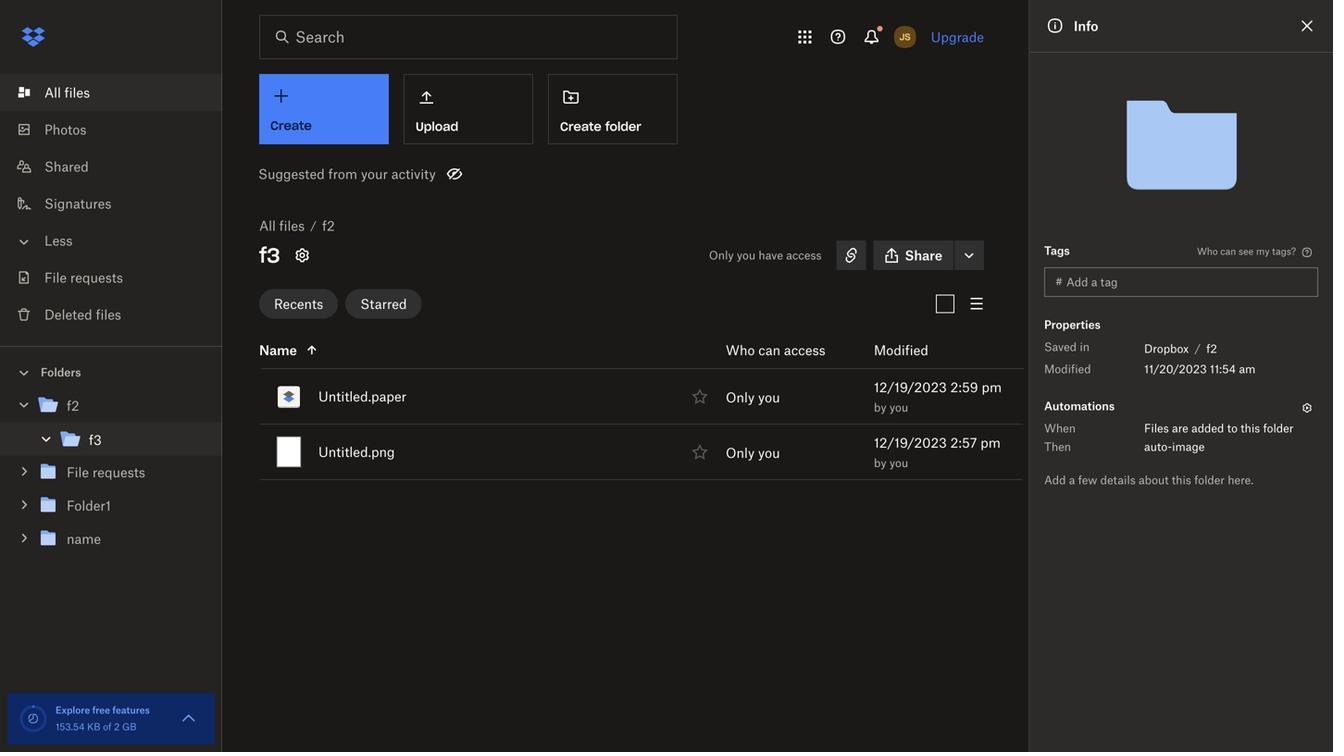 Task type: locate. For each thing, give the bounding box(es) containing it.
shared link
[[15, 148, 222, 185]]

0 vertical spatial only you
[[726, 390, 780, 405]]

2 only you button from the top
[[726, 443, 780, 463]]

by down 12/19/2023 2:59 pm by you
[[874, 456, 887, 470]]

1 horizontal spatial files
[[96, 307, 121, 323]]

0 horizontal spatial all
[[44, 85, 61, 100]]

/ up 11/20/2023 11:54 am
[[1195, 342, 1201, 356]]

1 vertical spatial 12/19/2023
[[874, 435, 947, 451]]

all files
[[44, 85, 90, 100]]

explore
[[56, 705, 90, 717]]

explore free features 153.54 kb of 2 gb
[[56, 705, 150, 733]]

add to starred image inside name untitled.png, modified 12/19/2023 2:57 pm, element
[[689, 441, 711, 463]]

automation settings image
[[1300, 401, 1315, 416]]

when
[[1044, 422, 1076, 436]]

only you button inside name untitled.png, modified 12/19/2023 2:57 pm, element
[[726, 443, 780, 463]]

1 vertical spatial f2 link
[[1207, 340, 1217, 358]]

upload button
[[404, 74, 533, 144]]

1 vertical spatial file requests link
[[37, 461, 207, 486]]

list
[[0, 63, 222, 346]]

file requests inside group
[[67, 465, 145, 481]]

1 vertical spatial can
[[759, 343, 781, 358]]

1 vertical spatial folder
[[1263, 422, 1294, 436]]

0 horizontal spatial can
[[759, 343, 781, 358]]

#
[[1056, 275, 1063, 289]]

this right 'about'
[[1172, 474, 1192, 488]]

1 12/19/2023 from the top
[[874, 380, 947, 395]]

create for create folder
[[560, 119, 602, 134]]

add to starred image
[[689, 386, 711, 408], [689, 441, 711, 463]]

2 vertical spatial only
[[726, 445, 755, 461]]

add to starred image for 12/19/2023 2:59 pm
[[689, 386, 711, 408]]

files inside deleted files link
[[96, 307, 121, 323]]

pm inside 12/19/2023 2:57 pm by you
[[981, 435, 1001, 451]]

11:54
[[1210, 363, 1236, 376]]

files inside all files list item
[[64, 85, 90, 100]]

/f2/f3/untitled.png image
[[276, 437, 301, 468]]

1 vertical spatial only you button
[[726, 443, 780, 463]]

12/19/2023
[[874, 380, 947, 395], [874, 435, 947, 451]]

0 vertical spatial all
[[44, 85, 61, 100]]

all up photos
[[44, 85, 61, 100]]

this
[[1241, 422, 1260, 436], [1172, 474, 1192, 488]]

1 by from the top
[[874, 401, 887, 415]]

by inside 12/19/2023 2:59 pm by you
[[874, 401, 887, 415]]

12/19/2023 2:57 pm by you
[[874, 435, 1001, 470]]

name link
[[37, 527, 207, 552]]

all files link up the folder settings image
[[259, 217, 305, 235]]

file requests link up 'folder1' link
[[37, 461, 207, 486]]

0 vertical spatial add to starred image
[[689, 386, 711, 408]]

1 horizontal spatial all
[[259, 218, 276, 234]]

modified down saved in
[[1044, 363, 1091, 376]]

2 add to starred image from the top
[[689, 441, 711, 463]]

1 only you button from the top
[[726, 387, 780, 408]]

can
[[1221, 246, 1236, 258], [759, 343, 781, 358]]

1 vertical spatial by
[[874, 456, 887, 470]]

1 vertical spatial only
[[726, 390, 755, 405]]

all
[[44, 85, 61, 100], [259, 218, 276, 234]]

0 vertical spatial modified
[[874, 343, 929, 358]]

create for create
[[270, 118, 312, 133]]

file down the less
[[44, 270, 67, 286]]

who for who can see my tags?
[[1197, 246, 1218, 258]]

untitled.png link
[[319, 441, 395, 463]]

1 vertical spatial pm
[[981, 435, 1001, 451]]

/ up the folder settings image
[[310, 219, 317, 233]]

f2 up 11:54
[[1207, 342, 1217, 356]]

folder1 link
[[37, 494, 207, 519]]

2:57
[[951, 435, 977, 451]]

0 vertical spatial file
[[44, 270, 67, 286]]

close right sidebar image
[[1296, 15, 1319, 37]]

f2 link
[[322, 217, 335, 235], [1207, 340, 1217, 358], [37, 394, 207, 419]]

files for all files / f2
[[279, 218, 305, 234]]

0 vertical spatial only
[[709, 249, 734, 263]]

0 vertical spatial f2
[[322, 218, 335, 234]]

1 horizontal spatial f2
[[322, 218, 335, 234]]

tags?
[[1272, 246, 1296, 258]]

file up folder1
[[67, 465, 89, 481]]

0 horizontal spatial f2
[[67, 398, 79, 414]]

pm
[[982, 380, 1002, 395], [981, 435, 1001, 451]]

0 horizontal spatial modified
[[874, 343, 929, 358]]

1 horizontal spatial can
[[1221, 246, 1236, 258]]

you
[[737, 249, 756, 263], [758, 390, 780, 405], [890, 401, 908, 415], [758, 445, 780, 461], [890, 456, 908, 470]]

are
[[1172, 422, 1189, 436]]

only inside name untitled.png, modified 12/19/2023 2:57 pm, element
[[726, 445, 755, 461]]

12/19/2023 inside 12/19/2023 2:59 pm by you
[[874, 380, 947, 395]]

modified
[[874, 343, 929, 358], [1044, 363, 1091, 376]]

12/19/2023 left the 2:57
[[874, 435, 947, 451]]

all files link
[[15, 74, 222, 111], [259, 217, 305, 235]]

see
[[1239, 246, 1254, 258]]

group containing f2
[[0, 386, 222, 570]]

only inside name untitled.paper, modified 12/19/2023 2:59 pm, element
[[726, 390, 755, 405]]

shared
[[44, 159, 89, 175]]

1 vertical spatial file requests
[[67, 465, 145, 481]]

only you inside name untitled.paper, modified 12/19/2023 2:59 pm, element
[[726, 390, 780, 405]]

pm inside 12/19/2023 2:59 pm by you
[[982, 380, 1002, 395]]

0 vertical spatial 12/19/2023
[[874, 380, 947, 395]]

0 vertical spatial this
[[1241, 422, 1260, 436]]

modified up 12/19/2023 2:59 pm by you
[[874, 343, 929, 358]]

folder inside button
[[605, 119, 642, 134]]

/ inside all files / f2
[[310, 219, 317, 233]]

starred button
[[346, 289, 422, 319]]

all down suggested
[[259, 218, 276, 234]]

1 vertical spatial files
[[279, 218, 305, 234]]

only
[[709, 249, 734, 263], [726, 390, 755, 405], [726, 445, 755, 461]]

0 vertical spatial f2 link
[[322, 217, 335, 235]]

to
[[1227, 422, 1238, 436]]

2 horizontal spatial files
[[279, 218, 305, 234]]

can for see
[[1221, 246, 1236, 258]]

less image
[[15, 233, 33, 251]]

f2 down folders
[[67, 398, 79, 414]]

signatures
[[44, 196, 112, 212]]

0 horizontal spatial this
[[1172, 474, 1192, 488]]

can for access
[[759, 343, 781, 358]]

file requests link up deleted files
[[15, 259, 222, 296]]

2 by from the top
[[874, 456, 887, 470]]

this right to
[[1241, 422, 1260, 436]]

by inside 12/19/2023 2:57 pm by you
[[874, 456, 887, 470]]

Search in folder "Dropbox" text field
[[295, 26, 639, 48]]

add a few details about this folder here.
[[1044, 474, 1254, 488]]

0 vertical spatial f3
[[259, 243, 280, 269]]

0 horizontal spatial create
[[270, 118, 312, 133]]

1 add to starred image from the top
[[689, 386, 711, 408]]

1 vertical spatial modified
[[1044, 363, 1091, 376]]

you inside 12/19/2023 2:57 pm by you
[[890, 456, 908, 470]]

files
[[1144, 422, 1169, 436]]

1 vertical spatial /
[[1195, 342, 1201, 356]]

only you button for 12/19/2023 2:57 pm
[[726, 443, 780, 463]]

1 vertical spatial requests
[[92, 465, 145, 481]]

only you inside name untitled.png, modified 12/19/2023 2:57 pm, element
[[726, 445, 780, 461]]

all inside all files list item
[[44, 85, 61, 100]]

group
[[0, 386, 222, 570]]

file requests link
[[15, 259, 222, 296], [37, 461, 207, 486]]

1 horizontal spatial all files link
[[259, 217, 305, 235]]

file requests up deleted files
[[44, 270, 123, 286]]

kb
[[87, 722, 100, 733]]

1 vertical spatial f2
[[1207, 342, 1217, 356]]

1 vertical spatial only you
[[726, 445, 780, 461]]

f3 up folder1
[[89, 432, 102, 448]]

by up 12/19/2023 2:57 pm by you in the bottom right of the page
[[874, 401, 887, 415]]

deleted files link
[[15, 296, 222, 333]]

suggested
[[258, 166, 325, 182]]

0 vertical spatial all files link
[[15, 74, 222, 111]]

1 horizontal spatial folder
[[1195, 474, 1225, 488]]

create inside popup button
[[270, 118, 312, 133]]

info
[[1074, 18, 1099, 34]]

create inside button
[[560, 119, 602, 134]]

dropbox image
[[15, 19, 52, 56]]

files are added to this folder
[[1144, 422, 1294, 436]]

pm right 2:59
[[982, 380, 1002, 395]]

who can access
[[726, 343, 826, 358]]

1 vertical spatial access
[[784, 343, 826, 358]]

only you button inside name untitled.paper, modified 12/19/2023 2:59 pm, element
[[726, 387, 780, 408]]

files up photos
[[64, 85, 90, 100]]

12/19/2023 inside 12/19/2023 2:57 pm by you
[[874, 435, 947, 451]]

2 horizontal spatial f2 link
[[1207, 340, 1217, 358]]

2 vertical spatial f2 link
[[37, 394, 207, 419]]

1 horizontal spatial f2 link
[[322, 217, 335, 235]]

files up the folder settings image
[[279, 218, 305, 234]]

/
[[310, 219, 317, 233], [1195, 342, 1201, 356]]

0 vertical spatial files
[[64, 85, 90, 100]]

add to starred image inside name untitled.paper, modified 12/19/2023 2:59 pm, element
[[689, 386, 711, 408]]

then
[[1044, 440, 1071, 454]]

upgrade
[[931, 29, 984, 45]]

2 12/19/2023 from the top
[[874, 435, 947, 451]]

requests up 'folder1' link
[[92, 465, 145, 481]]

free
[[92, 705, 110, 717]]

f3 left the folder settings image
[[259, 243, 280, 269]]

1 only you from the top
[[726, 390, 780, 405]]

table containing name
[[219, 332, 1024, 481]]

1 horizontal spatial modified
[[1044, 363, 1091, 376]]

file inside list
[[44, 270, 67, 286]]

file requests up 'folder1' link
[[67, 465, 145, 481]]

0 vertical spatial by
[[874, 401, 887, 415]]

0 horizontal spatial folder
[[605, 119, 642, 134]]

suggested from your activity
[[258, 166, 436, 182]]

f2 link down from at the top left of the page
[[322, 217, 335, 235]]

2 only you from the top
[[726, 445, 780, 461]]

1 vertical spatial all
[[259, 218, 276, 234]]

requests up deleted files
[[70, 270, 123, 286]]

0 horizontal spatial /
[[310, 219, 317, 233]]

1 vertical spatial f3
[[89, 432, 102, 448]]

f3
[[259, 243, 280, 269], [89, 432, 102, 448]]

pm right the 2:57
[[981, 435, 1001, 451]]

only for 12/19/2023 2:57 pm
[[726, 445, 755, 461]]

f2 link up f3 link
[[37, 394, 207, 419]]

table
[[219, 332, 1024, 481]]

2 horizontal spatial f2
[[1207, 342, 1217, 356]]

0 vertical spatial /
[[310, 219, 317, 233]]

1 horizontal spatial create
[[560, 119, 602, 134]]

0 horizontal spatial files
[[64, 85, 90, 100]]

1 vertical spatial add to starred image
[[689, 441, 711, 463]]

1 horizontal spatial who
[[1197, 246, 1218, 258]]

file requests inside list
[[44, 270, 123, 286]]

0 vertical spatial pm
[[982, 380, 1002, 395]]

0 vertical spatial file requests
[[44, 270, 123, 286]]

0 horizontal spatial f3
[[89, 432, 102, 448]]

f2
[[322, 218, 335, 234], [1207, 342, 1217, 356], [67, 398, 79, 414]]

f2 down from at the top left of the page
[[322, 218, 335, 234]]

0 vertical spatial folder
[[605, 119, 642, 134]]

you inside 12/19/2023 2:59 pm by you
[[890, 401, 908, 415]]

from
[[328, 166, 357, 182]]

1 vertical spatial all files link
[[259, 217, 305, 235]]

2 vertical spatial folder
[[1195, 474, 1225, 488]]

files
[[64, 85, 90, 100], [279, 218, 305, 234], [96, 307, 121, 323]]

2 vertical spatial files
[[96, 307, 121, 323]]

in
[[1080, 340, 1090, 354]]

0 vertical spatial only you button
[[726, 387, 780, 408]]

folder
[[605, 119, 642, 134], [1263, 422, 1294, 436], [1195, 474, 1225, 488]]

f2 link up 11:54
[[1207, 340, 1217, 358]]

create
[[270, 118, 312, 133], [560, 119, 602, 134]]

all files link up photos
[[15, 74, 222, 111]]

of
[[103, 722, 112, 733]]

0 vertical spatial can
[[1221, 246, 1236, 258]]

deleted
[[44, 307, 92, 323]]

access
[[786, 249, 822, 263], [784, 343, 826, 358]]

pm for 12/19/2023 2:59 pm
[[982, 380, 1002, 395]]

12/19/2023 down modified "button"
[[874, 380, 947, 395]]

f2 link for /
[[1207, 340, 1217, 358]]

1 vertical spatial who
[[726, 343, 755, 358]]

0 horizontal spatial who
[[726, 343, 755, 358]]

0 horizontal spatial all files link
[[15, 74, 222, 111]]

by for 12/19/2023 2:57 pm
[[874, 456, 887, 470]]

automations
[[1044, 400, 1115, 413]]

share
[[905, 248, 943, 263]]

0 vertical spatial requests
[[70, 270, 123, 286]]

properties
[[1044, 318, 1101, 332]]

0 vertical spatial who
[[1197, 246, 1218, 258]]

who
[[1197, 246, 1218, 258], [726, 343, 755, 358]]

only you button for 12/19/2023 2:59 pm
[[726, 387, 780, 408]]

files right the 'deleted'
[[96, 307, 121, 323]]



Task type: describe. For each thing, give the bounding box(es) containing it.
12/19/2023 for 12/19/2023 2:59 pm
[[874, 380, 947, 395]]

few
[[1078, 474, 1098, 488]]

requests inside list
[[70, 270, 123, 286]]

have
[[759, 249, 783, 263]]

auto-image
[[1144, 440, 1205, 454]]

all for all files
[[44, 85, 61, 100]]

name
[[259, 343, 297, 358]]

details
[[1101, 474, 1136, 488]]

saved
[[1044, 340, 1077, 354]]

list containing all files
[[0, 63, 222, 346]]

folders button
[[0, 358, 222, 386]]

image
[[1172, 440, 1205, 454]]

js
[[900, 31, 911, 43]]

153.54
[[56, 722, 85, 733]]

upgrade link
[[931, 29, 984, 45]]

2:59
[[951, 380, 978, 395]]

0 vertical spatial file requests link
[[15, 259, 222, 296]]

here.
[[1228, 474, 1254, 488]]

create folder button
[[548, 74, 678, 144]]

dropbox link
[[1144, 340, 1189, 358]]

deleted files
[[44, 307, 121, 323]]

1 vertical spatial this
[[1172, 474, 1192, 488]]

12/19/2023 2:59 pm by you
[[874, 380, 1002, 415]]

folder1
[[67, 498, 111, 514]]

folder settings image
[[291, 244, 314, 267]]

1 horizontal spatial this
[[1241, 422, 1260, 436]]

added
[[1192, 422, 1224, 436]]

quota usage element
[[19, 705, 48, 734]]

name
[[67, 531, 101, 547]]

create button
[[259, 74, 389, 144]]

all files / f2
[[259, 218, 335, 234]]

only you for 12/19/2023 2:59 pm
[[726, 390, 780, 405]]

share button
[[874, 241, 954, 270]]

name button
[[259, 339, 681, 362]]

my
[[1256, 246, 1270, 258]]

photos link
[[15, 111, 222, 148]]

only you have access
[[709, 249, 822, 263]]

features
[[112, 705, 150, 717]]

untitled.paper
[[319, 389, 407, 405]]

auto-
[[1144, 440, 1172, 454]]

by for 12/19/2023 2:59 pm
[[874, 401, 887, 415]]

all for all files / f2
[[259, 218, 276, 234]]

12/19/2023 for 12/19/2023 2:57 pm
[[874, 435, 947, 451]]

1 horizontal spatial /
[[1195, 342, 1201, 356]]

name untitled.paper, modified 12/19/2023 2:59 pm, element
[[219, 369, 1024, 425]]

upload
[[416, 119, 458, 134]]

name untitled.png, modified 12/19/2023 2:57 pm, element
[[219, 425, 1024, 481]]

signatures link
[[15, 185, 222, 222]]

photos
[[44, 122, 87, 138]]

Add a tag text field
[[1067, 272, 1307, 293]]

1 vertical spatial file
[[67, 465, 89, 481]]

0 vertical spatial access
[[786, 249, 822, 263]]

only for 12/19/2023 2:59 pm
[[726, 390, 755, 405]]

all files list item
[[0, 74, 222, 111]]

2 vertical spatial f2
[[67, 398, 79, 414]]

tags
[[1044, 244, 1070, 258]]

1 horizontal spatial f3
[[259, 243, 280, 269]]

add
[[1044, 474, 1066, 488]]

who can see my tags? image
[[1300, 245, 1315, 260]]

11/20/2023 11:54 am
[[1144, 363, 1256, 376]]

saved in
[[1044, 340, 1090, 354]]

who can see my tags?
[[1197, 246, 1296, 258]]

gb
[[122, 722, 137, 733]]

am
[[1239, 363, 1256, 376]]

modified inside "button"
[[874, 343, 929, 358]]

less
[[44, 233, 73, 249]]

f3 link
[[59, 428, 207, 453]]

create folder
[[560, 119, 642, 134]]

about
[[1139, 474, 1169, 488]]

untitled.png
[[319, 444, 395, 460]]

activity
[[391, 166, 436, 182]]

js button
[[890, 22, 920, 52]]

recents button
[[259, 289, 338, 319]]

dropbox / f2
[[1144, 342, 1217, 356]]

2
[[114, 722, 120, 733]]

your
[[361, 166, 388, 182]]

0 horizontal spatial f2 link
[[37, 394, 207, 419]]

starred
[[360, 296, 407, 312]]

2 horizontal spatial folder
[[1263, 422, 1294, 436]]

modified button
[[874, 339, 977, 362]]

who for who can access
[[726, 343, 755, 358]]

pm for 12/19/2023 2:57 pm
[[981, 435, 1001, 451]]

untitled.paper link
[[319, 386, 407, 408]]

folders
[[41, 366, 81, 380]]

11/20/2023
[[1144, 363, 1207, 376]]

recents
[[274, 296, 323, 312]]

f3 inside group
[[89, 432, 102, 448]]

a
[[1069, 474, 1075, 488]]

files for all files
[[64, 85, 90, 100]]

files for deleted files
[[96, 307, 121, 323]]

f2 link for files
[[322, 217, 335, 235]]

add to starred image for 12/19/2023 2:57 pm
[[689, 441, 711, 463]]

dropbox
[[1144, 342, 1189, 356]]

only you for 12/19/2023 2:57 pm
[[726, 445, 780, 461]]



Task type: vqa. For each thing, say whether or not it's contained in the screenshot.
'DROPBOX / F2' at the top right of page
yes



